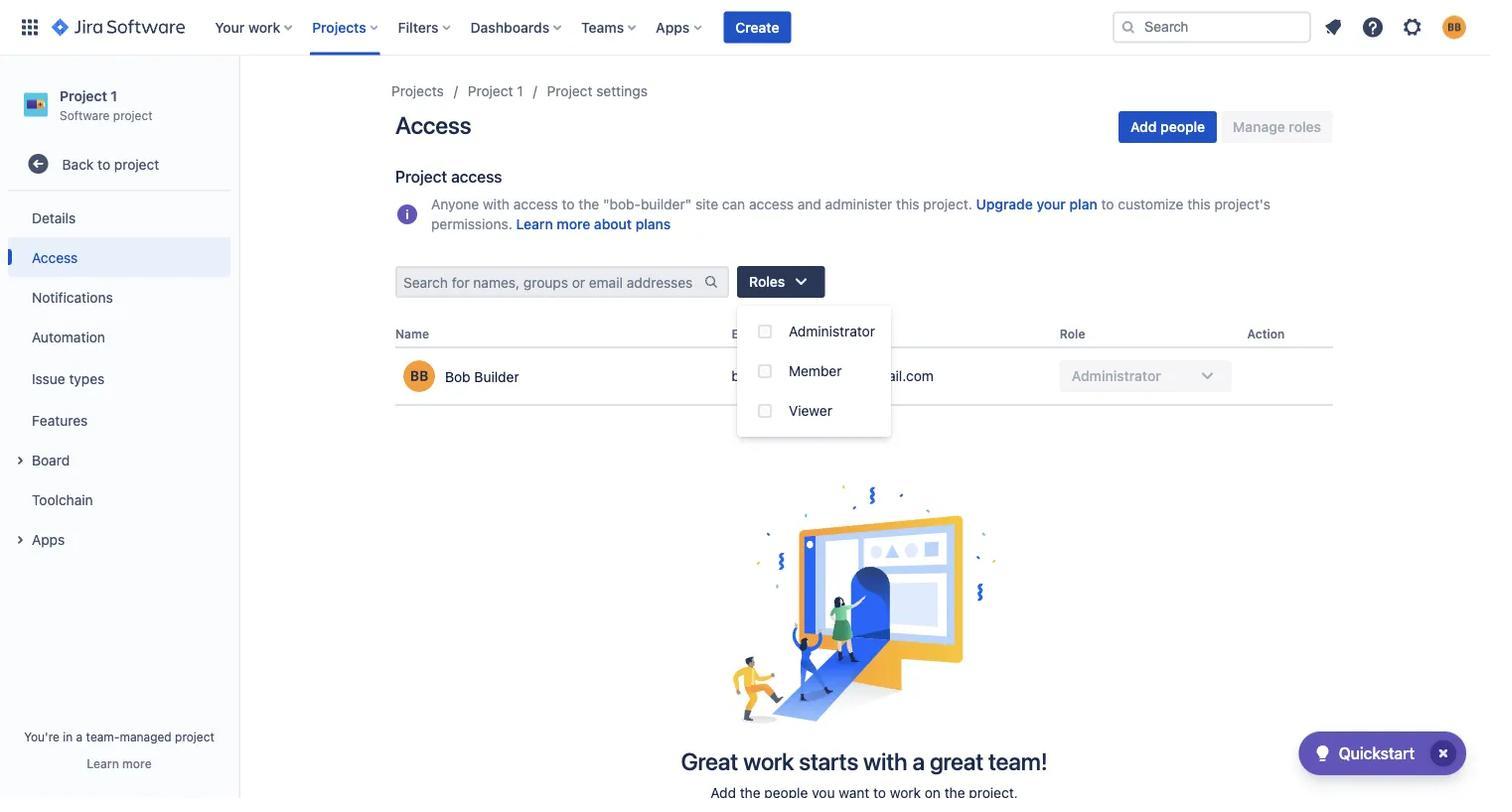 Task type: vqa. For each thing, say whether or not it's contained in the screenshot.
Blog post title text box
no



Task type: locate. For each thing, give the bounding box(es) containing it.
apps button
[[8, 520, 230, 560]]

project inside "link"
[[468, 83, 513, 99]]

you're in a team-managed project
[[24, 730, 214, 744]]

2 horizontal spatial to
[[1101, 196, 1114, 213]]

to right 'back'
[[97, 156, 110, 172]]

project up details link
[[114, 156, 159, 172]]

0 vertical spatial projects
[[312, 19, 366, 35]]

1 horizontal spatial to
[[562, 196, 575, 213]]

group containing administrator
[[737, 306, 891, 437]]

more for learn more
[[122, 757, 152, 771]]

project for project settings
[[547, 83, 593, 99]]

project inside the project 1 software project
[[60, 87, 107, 104]]

your
[[1037, 196, 1066, 213]]

and
[[798, 196, 821, 213]]

name
[[395, 327, 429, 341]]

board
[[32, 452, 70, 468]]

0 horizontal spatial apps
[[32, 531, 65, 548]]

issue types
[[32, 370, 105, 387]]

settings image
[[1401, 15, 1425, 39]]

project left settings
[[547, 83, 593, 99]]

1 vertical spatial apps
[[32, 531, 65, 548]]

2 this from the left
[[1187, 196, 1211, 213]]

this left the project.
[[896, 196, 920, 213]]

Search field
[[1113, 11, 1311, 43]]

apps down toolchain
[[32, 531, 65, 548]]

work right great
[[743, 748, 794, 776]]

1 horizontal spatial more
[[557, 216, 590, 232]]

1 horizontal spatial a
[[912, 748, 925, 776]]

to customize this project's permissions.
[[431, 196, 1271, 232]]

project's
[[1215, 196, 1271, 213]]

1 inside the project 1 software project
[[111, 87, 117, 104]]

1 vertical spatial with
[[863, 748, 907, 776]]

access left the
[[513, 196, 558, 213]]

apps inside button
[[32, 531, 65, 548]]

1 horizontal spatial with
[[863, 748, 907, 776]]

builder"
[[641, 196, 692, 213]]

more for learn more about plans
[[557, 216, 590, 232]]

1 down dashboards dropdown button
[[517, 83, 523, 99]]

more inside button
[[122, 757, 152, 771]]

projects left filters
[[312, 19, 366, 35]]

0 vertical spatial learn
[[516, 216, 553, 232]]

0 vertical spatial more
[[557, 216, 590, 232]]

1 for project 1
[[517, 83, 523, 99]]

a left great
[[912, 748, 925, 776]]

1 vertical spatial project
[[114, 156, 159, 172]]

1 horizontal spatial work
[[743, 748, 794, 776]]

administrator
[[789, 323, 875, 340]]

learn down team-
[[87, 757, 119, 771]]

to right plan
[[1101, 196, 1114, 213]]

0 horizontal spatial access
[[32, 249, 78, 266]]

add people
[[1131, 119, 1205, 135]]

a
[[76, 730, 83, 744], [912, 748, 925, 776]]

work inside dropdown button
[[248, 19, 280, 35]]

group
[[8, 192, 230, 565], [737, 306, 891, 437]]

apps
[[656, 19, 690, 35], [32, 531, 65, 548]]

dashboards
[[470, 19, 550, 35]]

to
[[97, 156, 110, 172], [562, 196, 575, 213], [1101, 196, 1114, 213]]

access right can
[[749, 196, 794, 213]]

to left the
[[562, 196, 575, 213]]

1 vertical spatial projects
[[391, 83, 444, 99]]

apps right teams dropdown button
[[656, 19, 690, 35]]

0 horizontal spatial more
[[122, 757, 152, 771]]

access link
[[8, 238, 230, 277]]

this inside to customize this project's permissions.
[[1187, 196, 1211, 213]]

0 vertical spatial with
[[483, 196, 510, 213]]

with
[[483, 196, 510, 213], [863, 748, 907, 776]]

this
[[896, 196, 920, 213], [1187, 196, 1211, 213]]

0 vertical spatial project
[[113, 108, 153, 122]]

0 horizontal spatial learn
[[87, 757, 119, 771]]

access down "details"
[[32, 249, 78, 266]]

1 horizontal spatial access
[[395, 111, 471, 139]]

2 vertical spatial project
[[175, 730, 214, 744]]

work for great
[[743, 748, 794, 776]]

1 inside project 1 "link"
[[517, 83, 523, 99]]

with up permissions.
[[483, 196, 510, 213]]

project 1 software project
[[60, 87, 153, 122]]

project right software
[[113, 108, 153, 122]]

great
[[681, 748, 738, 776]]

1 horizontal spatial this
[[1187, 196, 1211, 213]]

with right starts
[[863, 748, 907, 776]]

anyone
[[431, 196, 479, 213]]

0 horizontal spatial 1
[[111, 87, 117, 104]]

access
[[395, 111, 471, 139], [32, 249, 78, 266]]

1 vertical spatial work
[[743, 748, 794, 776]]

0 horizontal spatial group
[[8, 192, 230, 565]]

0 vertical spatial a
[[76, 730, 83, 744]]

1 vertical spatial learn
[[87, 757, 119, 771]]

1 vertical spatial access
[[32, 249, 78, 266]]

access
[[451, 167, 502, 186], [513, 196, 558, 213], [749, 196, 794, 213]]

details
[[32, 209, 76, 226]]

project settings
[[547, 83, 648, 99]]

access down projects link
[[395, 111, 471, 139]]

project right the managed
[[175, 730, 214, 744]]

1
[[517, 83, 523, 99], [111, 87, 117, 104]]

1 horizontal spatial group
[[737, 306, 891, 437]]

features
[[32, 412, 88, 428]]

1 horizontal spatial projects
[[391, 83, 444, 99]]

project down dashboards
[[468, 83, 513, 99]]

this left project's
[[1187, 196, 1211, 213]]

1 horizontal spatial learn
[[516, 216, 553, 232]]

check image
[[1311, 742, 1335, 766]]

project.
[[923, 196, 972, 213]]

search image
[[1121, 19, 1137, 35]]

project
[[113, 108, 153, 122], [114, 156, 159, 172], [175, 730, 214, 744]]

a right in
[[76, 730, 83, 744]]

learn inside button
[[87, 757, 119, 771]]

create
[[735, 19, 779, 35]]

team!
[[989, 748, 1048, 776]]

automation link
[[8, 317, 230, 357]]

projects button
[[306, 11, 386, 43]]

banner
[[0, 0, 1490, 56]]

more down the managed
[[122, 757, 152, 771]]

create button
[[724, 11, 791, 43]]

back to project
[[62, 156, 159, 172]]

in
[[63, 730, 73, 744]]

jira software image
[[52, 15, 185, 39], [52, 15, 185, 39]]

0 vertical spatial apps
[[656, 19, 690, 35]]

bob
[[445, 368, 471, 385]]

project
[[468, 83, 513, 99], [547, 83, 593, 99], [60, 87, 107, 104], [395, 167, 447, 186]]

0 vertical spatial work
[[248, 19, 280, 35]]

issue types link
[[8, 357, 230, 401]]

"bob-
[[603, 196, 641, 213]]

1 up back to project
[[111, 87, 117, 104]]

projects down filters
[[391, 83, 444, 99]]

projects
[[312, 19, 366, 35], [391, 83, 444, 99]]

0 horizontal spatial with
[[483, 196, 510, 213]]

learn up the search for names, groups or email addresses text box
[[516, 216, 553, 232]]

1 horizontal spatial apps
[[656, 19, 690, 35]]

builder
[[474, 368, 519, 385]]

0 horizontal spatial work
[[248, 19, 280, 35]]

more down the
[[557, 216, 590, 232]]

site
[[695, 196, 718, 213]]

apps button
[[650, 11, 710, 43]]

0 horizontal spatial a
[[76, 730, 83, 744]]

1 horizontal spatial 1
[[517, 83, 523, 99]]

project access
[[395, 167, 502, 186]]

more
[[557, 216, 590, 232], [122, 757, 152, 771]]

project up software
[[60, 87, 107, 104]]

project up project access icon
[[395, 167, 447, 186]]

project access image
[[395, 203, 419, 227]]

work
[[248, 19, 280, 35], [743, 748, 794, 776]]

your
[[215, 19, 245, 35]]

learn for learn more about plans
[[516, 216, 553, 232]]

Search for names, groups or email addresses text field
[[397, 268, 703, 296]]

access up anyone
[[451, 167, 502, 186]]

1 vertical spatial more
[[122, 757, 152, 771]]

work right your
[[248, 19, 280, 35]]

projects inside popup button
[[312, 19, 366, 35]]

details link
[[8, 198, 230, 238]]

teams button
[[575, 11, 644, 43]]

0 horizontal spatial access
[[451, 167, 502, 186]]

0 horizontal spatial projects
[[312, 19, 366, 35]]

0 horizontal spatial to
[[97, 156, 110, 172]]

0 horizontal spatial this
[[896, 196, 920, 213]]



Task type: describe. For each thing, give the bounding box(es) containing it.
quickstart
[[1339, 745, 1415, 763]]

to inside to customize this project's permissions.
[[1101, 196, 1114, 213]]

1 for project 1 software project
[[111, 87, 117, 104]]

board button
[[8, 440, 230, 480]]

your profile and settings image
[[1442, 15, 1466, 39]]

administrator button
[[737, 312, 891, 352]]

to inside back to project link
[[97, 156, 110, 172]]

expand image
[[8, 529, 32, 553]]

add people button
[[1119, 111, 1217, 143]]

project for project 1 software project
[[60, 87, 107, 104]]

software
[[60, 108, 110, 122]]

project 1
[[468, 83, 523, 99]]

project 1 link
[[468, 79, 523, 103]]

you're
[[24, 730, 60, 744]]

1 vertical spatial a
[[912, 748, 925, 776]]

back to project link
[[8, 144, 230, 184]]

action
[[1247, 327, 1285, 341]]

upgrade
[[976, 196, 1033, 213]]

teams
[[581, 19, 624, 35]]

work for your
[[248, 19, 280, 35]]

features link
[[8, 401, 230, 440]]

b0bth3builder2k23@gmail.com
[[732, 368, 934, 385]]

project for project access
[[395, 167, 447, 186]]

apps inside dropdown button
[[656, 19, 690, 35]]

administer
[[825, 196, 892, 213]]

toolchain
[[32, 492, 93, 508]]

managed
[[120, 730, 172, 744]]

project for project 1
[[468, 83, 513, 99]]

upgrade your plan link
[[976, 195, 1098, 215]]

permissions.
[[431, 216, 512, 232]]

settings
[[596, 83, 648, 99]]

viewer
[[789, 403, 832, 419]]

your work button
[[209, 11, 300, 43]]

anyone with access to the "bob-builder" site can access and administer this project. upgrade your plan
[[431, 196, 1098, 213]]

dashboards button
[[465, 11, 569, 43]]

appswitcher icon image
[[18, 15, 42, 39]]

people and their roles element
[[395, 322, 1333, 406]]

learn more about plans link
[[516, 215, 671, 234]]

back
[[62, 156, 94, 172]]

1 this from the left
[[896, 196, 920, 213]]

help image
[[1361, 15, 1385, 39]]

can
[[722, 196, 745, 213]]

learn more
[[87, 757, 152, 771]]

roles button
[[737, 266, 825, 298]]

great
[[930, 748, 984, 776]]

learn more about plans
[[516, 216, 671, 232]]

notifications image
[[1321, 15, 1345, 39]]

sidebar navigation image
[[217, 79, 260, 119]]

expand image
[[8, 449, 32, 473]]

projects link
[[391, 79, 444, 103]]

add
[[1131, 119, 1157, 135]]

notifications link
[[8, 277, 230, 317]]

team-
[[86, 730, 120, 744]]

customize
[[1118, 196, 1184, 213]]

project settings link
[[547, 79, 648, 103]]

member button
[[737, 352, 891, 391]]

2 horizontal spatial access
[[749, 196, 794, 213]]

notifications
[[32, 289, 113, 305]]

quickstart button
[[1299, 732, 1466, 776]]

starts
[[799, 748, 858, 776]]

roles
[[749, 274, 785, 290]]

open roles dropdown image
[[789, 270, 813, 294]]

dismiss quickstart image
[[1428, 738, 1459, 770]]

plans
[[636, 216, 671, 232]]

banner containing your work
[[0, 0, 1490, 56]]

filters button
[[392, 11, 459, 43]]

learn for learn more
[[87, 757, 119, 771]]

email
[[732, 327, 763, 341]]

automation
[[32, 329, 105, 345]]

primary element
[[12, 0, 1113, 55]]

toolchain link
[[8, 480, 230, 520]]

filters
[[398, 19, 439, 35]]

types
[[69, 370, 105, 387]]

group containing details
[[8, 192, 230, 565]]

member
[[789, 363, 842, 379]]

your work
[[215, 19, 280, 35]]

the
[[579, 196, 599, 213]]

great work starts with a great team!
[[681, 748, 1048, 776]]

projects for "projects" popup button
[[312, 19, 366, 35]]

viewer button
[[737, 391, 891, 431]]

project inside the project 1 software project
[[113, 108, 153, 122]]

bob builder
[[445, 368, 519, 385]]

projects for projects link
[[391, 83, 444, 99]]

access inside 'group'
[[32, 249, 78, 266]]

1 horizontal spatial access
[[513, 196, 558, 213]]

role
[[1060, 327, 1085, 341]]

learn more button
[[87, 756, 152, 772]]

0 vertical spatial access
[[395, 111, 471, 139]]

people
[[1160, 119, 1205, 135]]

issue
[[32, 370, 65, 387]]

about
[[594, 216, 632, 232]]

plan
[[1069, 196, 1098, 213]]



